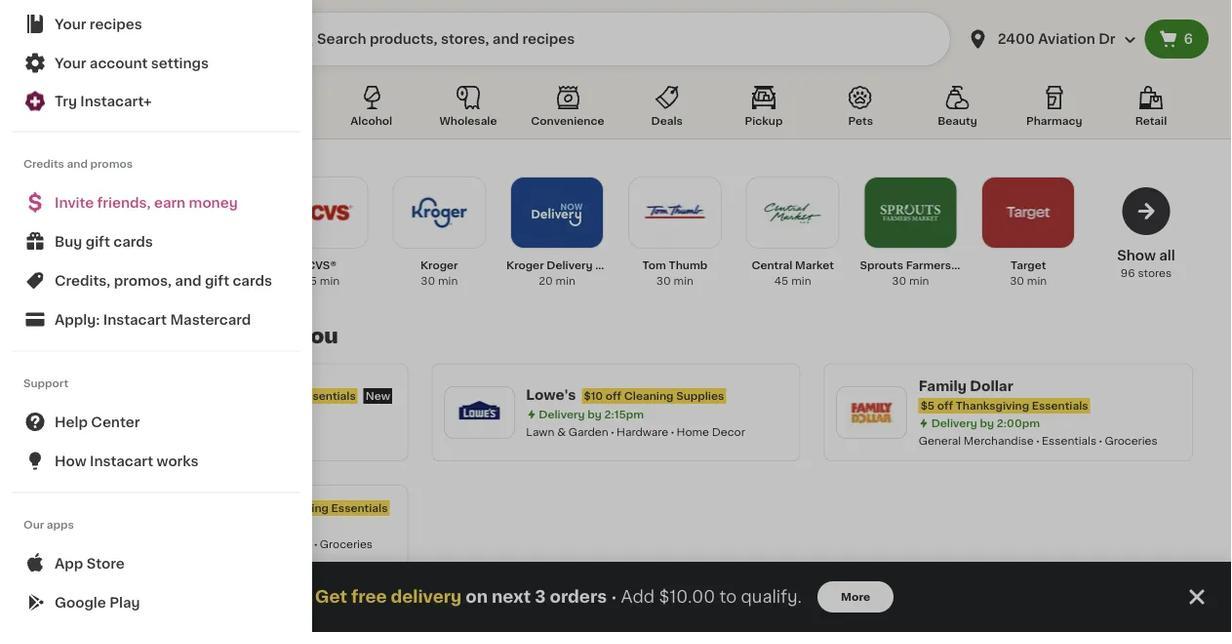 Task type: vqa. For each thing, say whether or not it's contained in the screenshot.


Task type: describe. For each thing, give the bounding box(es) containing it.
beauty
[[938, 116, 977, 126]]

target 30 min
[[1010, 260, 1047, 286]]

pickup
[[745, 116, 783, 126]]

delivery by 2:00pm
[[931, 418, 1040, 429]]

delivery for family dollar
[[931, 418, 978, 429]]

your recipes
[[55, 18, 142, 31]]

96
[[1121, 268, 1135, 279]]

help center
[[55, 416, 140, 429]]

merchandise
[[964, 436, 1034, 446]]

deals
[[195, 326, 255, 346]]

kroger 30 min
[[421, 260, 458, 286]]

lawn
[[526, 427, 555, 437]]

$10.00
[[659, 589, 715, 605]]

deals
[[651, 116, 683, 126]]

pickup button
[[722, 82, 806, 139]]

$20 off link
[[35, 170, 140, 293]]

thanksgiving deals for you
[[39, 326, 338, 346]]

$20 off
[[66, 279, 106, 290]]

lowe's $10 off cleaning supplies
[[526, 388, 724, 402]]

3
[[535, 589, 546, 605]]

$5 off thanksgiving essentials
[[220, 503, 388, 514]]

orders
[[550, 589, 607, 605]]

buy gift cards
[[55, 235, 153, 249]]

1 vertical spatial gift
[[205, 274, 229, 288]]

credits and promos
[[23, 159, 133, 169]]

off for $5 off thanksgiving essentials
[[237, 503, 253, 514]]

try instacart+
[[55, 95, 152, 108]]

general merchandise essentials groceries
[[919, 436, 1158, 446]]

retail button
[[1109, 82, 1193, 139]]

1 vertical spatial and
[[175, 274, 201, 288]]

apply: instacart mastercard button
[[12, 301, 301, 340]]

supplies
[[676, 391, 724, 401]]

delivery inside kroger delivery now 20 min
[[547, 260, 593, 271]]

target
[[1011, 260, 1046, 271]]

on
[[466, 589, 488, 605]]

25
[[303, 276, 317, 286]]

central
[[752, 260, 793, 271]]

min inside central market 45 min
[[791, 276, 811, 286]]

6 button
[[1145, 20, 1209, 59]]

2:00pm
[[997, 418, 1040, 429]]

delivery by 2:15pm
[[539, 409, 644, 420]]

your account settings
[[55, 57, 209, 70]]

google play link
[[12, 583, 301, 622]]

app store link
[[12, 544, 301, 583]]

30 inside target 30 min
[[1010, 276, 1024, 286]]

get
[[315, 589, 347, 605]]

our
[[23, 520, 44, 530]]

essentials up free
[[331, 503, 388, 514]]

decor
[[712, 427, 745, 437]]

how
[[55, 455, 86, 468]]

credits, promos, and gift cards link
[[12, 261, 301, 301]]

hardware
[[617, 427, 668, 437]]

&
[[557, 427, 566, 437]]

market inside "sprouts farmers market 30 min"
[[954, 260, 993, 271]]

thanksgiving down for
[[223, 391, 297, 401]]

wholesale
[[440, 116, 497, 126]]

cleaning
[[624, 391, 674, 401]]

show all 96 stores
[[1117, 249, 1175, 279]]

min inside kroger delivery now 20 min
[[556, 276, 576, 286]]

apps
[[47, 520, 74, 530]]

invite
[[55, 196, 94, 210]]

to
[[720, 589, 737, 605]]

how instacart works
[[55, 455, 199, 468]]

next
[[492, 589, 531, 605]]

min inside target 30 min
[[1027, 276, 1047, 286]]

works
[[157, 455, 199, 468]]

help
[[55, 416, 88, 429]]

alcohol
[[351, 116, 392, 126]]

instacart image
[[66, 27, 183, 51]]

convenience button
[[523, 82, 612, 139]]

promos,
[[114, 274, 172, 288]]

by for $10
[[588, 409, 602, 420]]

off inside lowe's $10 off cleaning supplies
[[606, 391, 622, 401]]

pharmacy
[[1026, 116, 1083, 126]]

buy
[[55, 235, 82, 249]]

thanksgiving deals for you tab panel
[[29, 170, 1203, 632]]

welcome dialog
[[0, 0, 312, 632]]

try
[[55, 95, 77, 108]]

thanksgiving up get
[[255, 503, 329, 514]]

try instacart+ image
[[23, 90, 47, 113]]

you
[[296, 326, 338, 346]]

earn
[[154, 196, 186, 210]]

min inside tom thumb 30 min
[[674, 276, 694, 286]]

kroger for delivery
[[506, 260, 544, 271]]

delivery
[[391, 589, 462, 605]]

app store
[[55, 557, 125, 571]]

0 vertical spatial groceries
[[1105, 436, 1158, 446]]

money
[[189, 196, 238, 210]]

credits
[[23, 159, 64, 169]]

cvs®
[[307, 260, 336, 271]]

add
[[621, 589, 655, 605]]

essentials left "new"
[[299, 391, 356, 401]]

thumb
[[669, 260, 708, 271]]

promos
[[90, 159, 133, 169]]

instacart+
[[80, 95, 152, 108]]



Task type: locate. For each thing, give the bounding box(es) containing it.
$5 inside "link"
[[187, 279, 202, 290]]

kroger for 30
[[421, 260, 458, 271]]

groceries
[[1105, 436, 1158, 446], [320, 539, 373, 550]]

retail
[[1135, 116, 1167, 126]]

1 horizontal spatial market
[[954, 260, 993, 271]]

essentials inside the family dollar $5 off thanksgiving essentials
[[1032, 401, 1088, 411]]

apply: instacart mastercard
[[55, 313, 251, 327]]

0 horizontal spatial cards
[[113, 235, 153, 249]]

more button
[[818, 582, 894, 613]]

your recipes link
[[12, 5, 301, 44]]

$10
[[584, 391, 603, 401]]

4 30 from the left
[[1010, 276, 1024, 286]]

farmers
[[906, 260, 951, 271]]

1 vertical spatial your
[[55, 57, 86, 70]]

0 horizontal spatial and
[[67, 159, 88, 169]]

tom
[[643, 260, 666, 271]]

your for your recipes
[[55, 18, 86, 31]]

30
[[421, 276, 435, 286], [656, 276, 671, 286], [892, 276, 907, 286], [1010, 276, 1024, 286]]

$5 for $5 off thanksgiving essentials
[[220, 503, 234, 514]]

$5 off link
[[153, 177, 254, 293]]

tom thumb 30 min
[[643, 260, 708, 286]]

1 horizontal spatial cards
[[233, 274, 272, 288]]

•
[[611, 589, 617, 605]]

google
[[55, 596, 106, 610]]

kroger
[[421, 260, 458, 271], [506, 260, 544, 271]]

$5 off
[[187, 279, 220, 290]]

support element
[[12, 403, 301, 481]]

45
[[774, 276, 789, 286]]

1 market from the left
[[795, 260, 834, 271]]

your left recipes
[[55, 18, 86, 31]]

0 vertical spatial instacart
[[103, 313, 167, 327]]

market right central
[[795, 260, 834, 271]]

off for $5 off
[[204, 279, 220, 290]]

delivery for lowe's
[[539, 409, 585, 420]]

your for your account settings
[[55, 57, 86, 70]]

invite friends, earn money link
[[12, 183, 301, 222]]

$5 for $5 off thanksgiving essentials new
[[188, 391, 202, 401]]

deals button
[[625, 82, 709, 139]]

instacart for apply:
[[103, 313, 167, 327]]

1 your from the top
[[55, 18, 86, 31]]

instacart for how
[[90, 455, 153, 468]]

your account settings link
[[12, 44, 301, 83]]

for
[[259, 326, 292, 346]]

2 market from the left
[[954, 260, 993, 271]]

1 vertical spatial groceries
[[320, 539, 373, 550]]

get free delivery on next 3 orders • add $10.00 to qualify.
[[315, 589, 802, 605]]

1 horizontal spatial gift
[[205, 274, 229, 288]]

pets button
[[819, 82, 903, 139]]

essentials
[[299, 391, 356, 401], [1032, 401, 1088, 411], [1042, 436, 1097, 446], [331, 503, 388, 514]]

thanksgiving up "delivery by 2:00pm" at the bottom right of the page
[[956, 401, 1029, 411]]

0 horizontal spatial groceries
[[320, 539, 373, 550]]

1 vertical spatial cards
[[233, 274, 272, 288]]

2:15pm
[[604, 409, 644, 420]]

kroger inside kroger delivery now 20 min
[[506, 260, 544, 271]]

$5 for $5 off
[[187, 279, 202, 290]]

30 inside tom thumb 30 min
[[656, 276, 671, 286]]

2 your from the top
[[55, 57, 86, 70]]

3 30 from the left
[[892, 276, 907, 286]]

cards right $5 off
[[233, 274, 272, 288]]

20
[[539, 276, 553, 286]]

kroger delivery now 20 min
[[506, 260, 620, 286]]

gift right the 'buy'
[[86, 235, 110, 249]]

instacart
[[103, 313, 167, 327], [90, 455, 153, 468]]

2 min from the left
[[438, 276, 458, 286]]

by up "merchandise"
[[980, 418, 994, 429]]

now
[[595, 260, 620, 271]]

market right farmers
[[954, 260, 993, 271]]

credits,
[[55, 274, 110, 288]]

1 horizontal spatial by
[[980, 418, 994, 429]]

by down $10
[[588, 409, 602, 420]]

buy gift cards link
[[12, 222, 301, 261]]

family dollar $5 off thanksgiving essentials
[[919, 379, 1088, 411]]

thanksgiving inside the family dollar $5 off thanksgiving essentials
[[956, 401, 1029, 411]]

$5 up help center link
[[188, 391, 202, 401]]

$5 up 'mastercard'
[[187, 279, 202, 290]]

market inside central market 45 min
[[795, 260, 834, 271]]

wholesale button
[[426, 82, 510, 139]]

0 vertical spatial cards
[[113, 235, 153, 249]]

and right credits at the left top of page
[[67, 159, 88, 169]]

2 30 from the left
[[656, 276, 671, 286]]

min inside cvs® 25 min
[[320, 276, 340, 286]]

shop categories tab list
[[39, 82, 1193, 139]]

all
[[1159, 249, 1175, 262]]

alcohol button
[[330, 82, 413, 139]]

1 horizontal spatial kroger
[[506, 260, 544, 271]]

6 min from the left
[[909, 276, 929, 286]]

$5 down how instacart works link
[[220, 503, 234, 514]]

essentials right "merchandise"
[[1042, 436, 1097, 446]]

30 inside "sprouts farmers market 30 min"
[[892, 276, 907, 286]]

beauty button
[[916, 82, 1000, 139]]

essentials up general merchandise essentials groceries
[[1032, 401, 1088, 411]]

instacart inside button
[[103, 313, 167, 327]]

delivery
[[547, 260, 593, 271], [539, 409, 585, 420], [931, 418, 978, 429]]

1 vertical spatial instacart
[[90, 455, 153, 468]]

and up 'mastercard'
[[175, 274, 201, 288]]

1 horizontal spatial groceries
[[1105, 436, 1158, 446]]

garden
[[569, 427, 609, 437]]

min inside "sprouts farmers market 30 min"
[[909, 276, 929, 286]]

0 vertical spatial and
[[67, 159, 88, 169]]

thanksgiving down $20 off on the left top of page
[[39, 326, 190, 346]]

stores
[[1138, 268, 1172, 279]]

30 inside 'kroger 30 min'
[[421, 276, 435, 286]]

how instacart works link
[[12, 442, 301, 481]]

pets
[[848, 116, 873, 126]]

min inside 'kroger 30 min'
[[438, 276, 458, 286]]

delivery up general
[[931, 418, 978, 429]]

treatment tracker modal dialog
[[0, 562, 1232, 632]]

gift up 'mastercard'
[[205, 274, 229, 288]]

and
[[67, 159, 88, 169], [175, 274, 201, 288]]

try instacart+ link
[[12, 83, 301, 120]]

3 min from the left
[[556, 276, 576, 286]]

0 horizontal spatial kroger
[[421, 260, 458, 271]]

invite friends, earn money
[[55, 196, 238, 210]]

cards down "friends,"
[[113, 235, 153, 249]]

thanksgiving
[[39, 326, 190, 346], [223, 391, 297, 401], [956, 401, 1029, 411], [255, 503, 329, 514]]

new
[[366, 391, 390, 401]]

credits, promos, and gift cards
[[55, 274, 272, 288]]

general
[[919, 436, 961, 446]]

1 kroger from the left
[[421, 260, 458, 271]]

market
[[795, 260, 834, 271], [954, 260, 993, 271]]

off for $5 off thanksgiving essentials new
[[205, 391, 221, 401]]

credits and promos element
[[12, 183, 301, 340]]

free
[[351, 589, 387, 605]]

support
[[23, 378, 69, 389]]

$20
[[66, 279, 87, 290]]

0 horizontal spatial gift
[[86, 235, 110, 249]]

1 horizontal spatial and
[[175, 274, 201, 288]]

apply:
[[55, 313, 100, 327]]

our apps
[[23, 520, 74, 530]]

4 min from the left
[[674, 276, 694, 286]]

delivery up the &
[[539, 409, 585, 420]]

google play
[[55, 596, 140, 610]]

convenience
[[531, 116, 604, 126]]

your up try
[[55, 57, 86, 70]]

0 horizontal spatial by
[[588, 409, 602, 420]]

7 min from the left
[[1027, 276, 1047, 286]]

our apps element
[[12, 544, 301, 622]]

show
[[1117, 249, 1156, 262]]

2 kroger from the left
[[506, 260, 544, 271]]

0 horizontal spatial market
[[795, 260, 834, 271]]

account
[[90, 57, 148, 70]]

off inside the family dollar $5 off thanksgiving essentials
[[937, 401, 953, 411]]

settings
[[151, 57, 209, 70]]

5 min from the left
[[791, 276, 811, 286]]

$5 off thanksgiving essentials new
[[188, 391, 390, 401]]

1 30 from the left
[[421, 276, 435, 286]]

instacart down 'center'
[[90, 455, 153, 468]]

$5 inside the family dollar $5 off thanksgiving essentials
[[921, 401, 935, 411]]

off for $20 off
[[90, 279, 106, 290]]

$5 down family
[[921, 401, 935, 411]]

0 vertical spatial your
[[55, 18, 86, 31]]

instacart inside support element
[[90, 455, 153, 468]]

1 min from the left
[[320, 276, 340, 286]]

instacart down the promos,
[[103, 313, 167, 327]]

6
[[1184, 32, 1193, 46]]

0 vertical spatial gift
[[86, 235, 110, 249]]

center
[[91, 416, 140, 429]]

cvs® 25 min
[[303, 260, 340, 286]]

$5
[[187, 279, 202, 290], [188, 391, 202, 401], [921, 401, 935, 411], [220, 503, 234, 514]]

by for dollar
[[980, 418, 994, 429]]

your
[[55, 18, 86, 31], [55, 57, 86, 70]]

delivery up 20
[[547, 260, 593, 271]]

mastercard
[[170, 313, 251, 327]]



